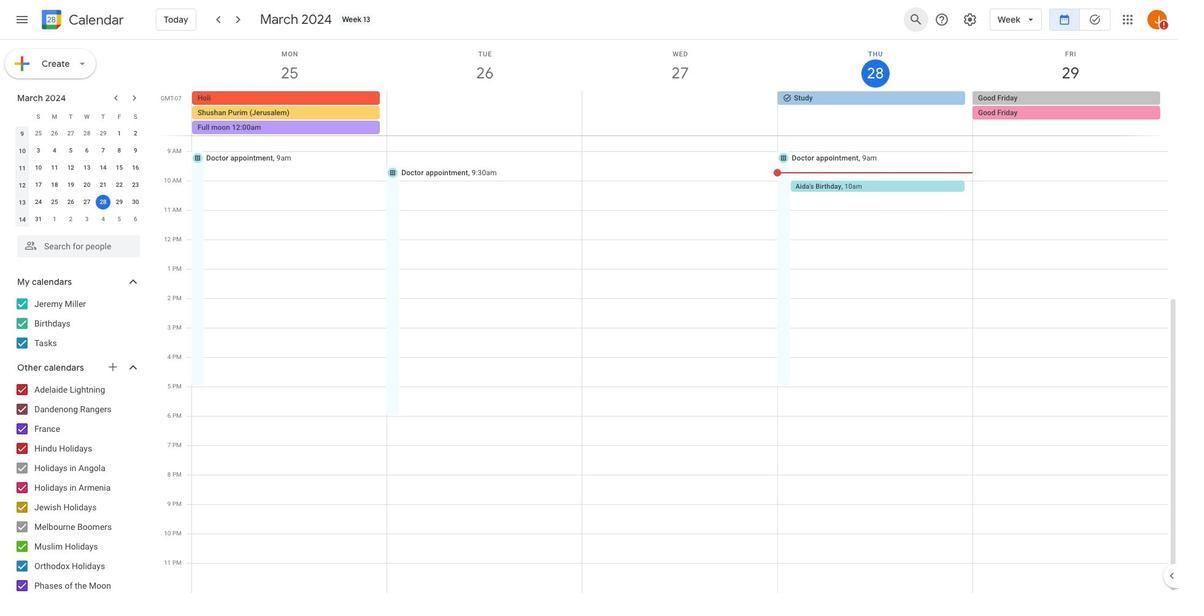 Task type: locate. For each thing, give the bounding box(es) containing it.
7 element
[[96, 144, 110, 158]]

21 element
[[96, 178, 110, 193]]

row group
[[14, 125, 144, 228]]

31 element
[[31, 212, 46, 227]]

4 element
[[47, 144, 62, 158]]

None search field
[[0, 231, 152, 258]]

Search for people text field
[[25, 236, 133, 258]]

heading
[[66, 13, 124, 27]]

add other calendars image
[[107, 361, 119, 374]]

row
[[187, 91, 1178, 136], [14, 108, 144, 125], [14, 125, 144, 142], [14, 142, 144, 160], [14, 160, 144, 177], [14, 177, 144, 194], [14, 194, 144, 211], [14, 211, 144, 228]]

february 25 element
[[31, 126, 46, 141]]

column header
[[14, 108, 30, 125]]

16 element
[[128, 161, 143, 175]]

april 4 element
[[96, 212, 110, 227]]

column header inside march 2024 grid
[[14, 108, 30, 125]]

cell
[[192, 91, 387, 136], [387, 91, 582, 136], [582, 91, 777, 136], [973, 91, 1168, 136], [95, 194, 111, 211]]

6 element
[[80, 144, 94, 158]]

28, today element
[[96, 195, 110, 210]]

row group inside march 2024 grid
[[14, 125, 144, 228]]

april 3 element
[[80, 212, 94, 227]]

february 29 element
[[96, 126, 110, 141]]

17 element
[[31, 178, 46, 193]]

april 2 element
[[63, 212, 78, 227]]

february 26 element
[[47, 126, 62, 141]]

26 element
[[63, 195, 78, 210]]

12 element
[[63, 161, 78, 175]]

29 element
[[112, 195, 127, 210]]

23 element
[[128, 178, 143, 193]]

calendar element
[[39, 7, 124, 34]]

1 element
[[112, 126, 127, 141]]

grid
[[157, 40, 1178, 594]]

19 element
[[63, 178, 78, 193]]



Task type: vqa. For each thing, say whether or not it's contained in the screenshot.
the top 9
no



Task type: describe. For each thing, give the bounding box(es) containing it.
main drawer image
[[15, 12, 29, 27]]

14 element
[[96, 161, 110, 175]]

settings menu image
[[963, 12, 978, 27]]

heading inside calendar element
[[66, 13, 124, 27]]

april 5 element
[[112, 212, 127, 227]]

10 element
[[31, 161, 46, 175]]

18 element
[[47, 178, 62, 193]]

11 element
[[47, 161, 62, 175]]

27 element
[[80, 195, 94, 210]]

20 element
[[80, 178, 94, 193]]

8 element
[[112, 144, 127, 158]]

april 1 element
[[47, 212, 62, 227]]

15 element
[[112, 161, 127, 175]]

3 element
[[31, 144, 46, 158]]

march 2024 grid
[[12, 108, 144, 228]]

9 element
[[128, 144, 143, 158]]

30 element
[[128, 195, 143, 210]]

other calendars list
[[2, 380, 152, 594]]

my calendars list
[[2, 295, 152, 353]]

22 element
[[112, 178, 127, 193]]

13 element
[[80, 161, 94, 175]]

24 element
[[31, 195, 46, 210]]

25 element
[[47, 195, 62, 210]]

5 element
[[63, 144, 78, 158]]

cell inside row group
[[95, 194, 111, 211]]

2 element
[[128, 126, 143, 141]]

february 27 element
[[63, 126, 78, 141]]

april 6 element
[[128, 212, 143, 227]]

february 28 element
[[80, 126, 94, 141]]



